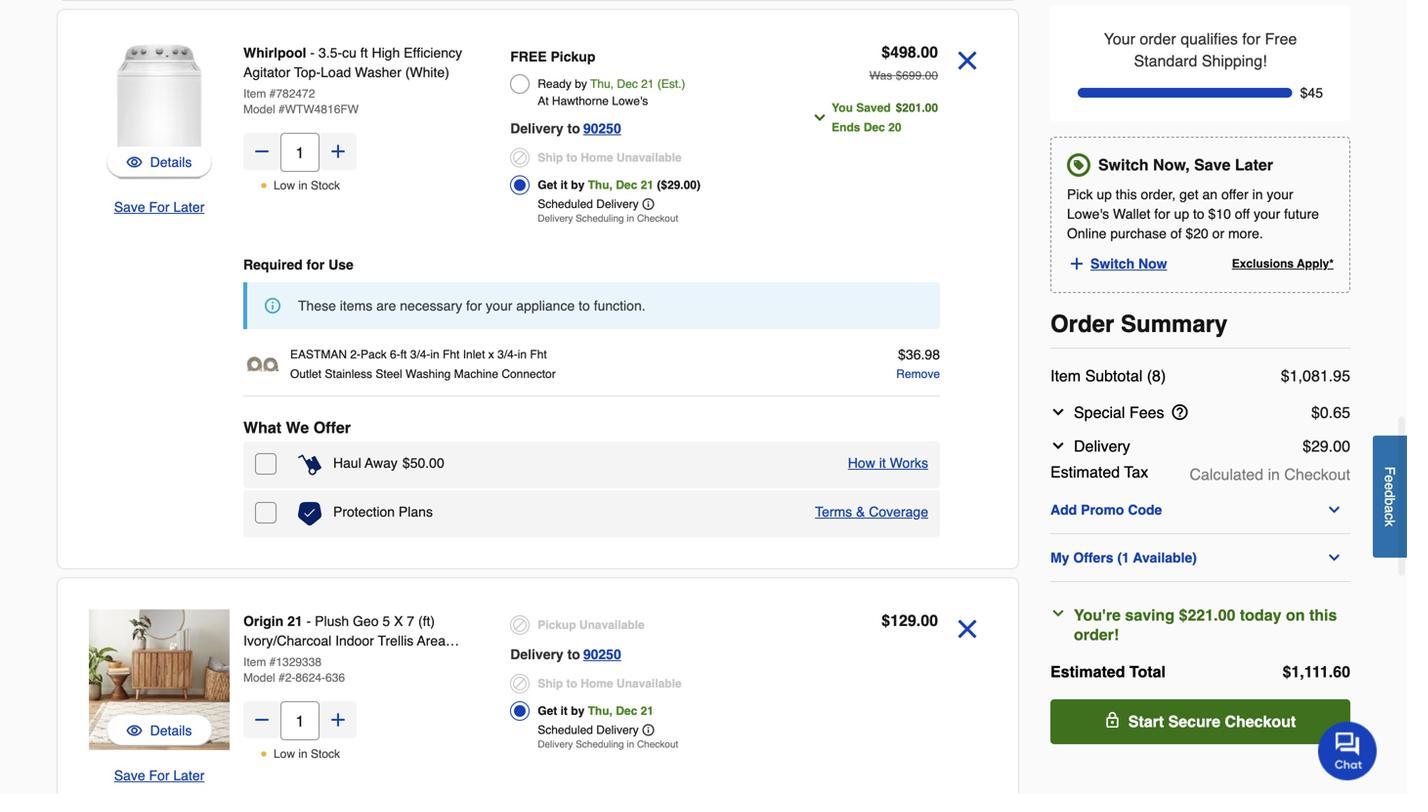 Task type: describe. For each thing, give the bounding box(es) containing it.
tag filled image
[[1070, 156, 1088, 174]]

appliance
[[516, 298, 575, 314]]

at hawthorne lowe's
[[538, 94, 648, 108]]

in down stepper number input field with increment and decrement buttons number field at left top
[[298, 179, 308, 193]]

it for get it by thu, dec 21 ($29.00)
[[561, 178, 568, 192]]

quickview image for plush geo 5 x 7 (ft) ivory/charcoal indoor trellis area rug
[[127, 721, 142, 741]]

model for plush geo 5 x 7 (ft) ivory/charcoal indoor trellis area rug
[[243, 672, 275, 685]]

dec up at hawthorne lowe's
[[617, 77, 638, 91]]

these items are necessary for your appliance to function.
[[298, 298, 646, 314]]

.00 inside you saved $ 201 .00 ends dec 20
[[922, 101, 938, 115]]

chevron down image for add promo code
[[1327, 502, 1343, 518]]

#782472
[[269, 87, 315, 101]]

switch now
[[1091, 256, 1168, 272]]

in up "connector"
[[518, 348, 527, 362]]

3.5-cu ft high efficiency agitator top-load washer (white) image
[[89, 41, 230, 182]]

at
[[538, 94, 549, 108]]

order
[[1051, 311, 1115, 338]]

item #1329338 model #2-8624-636
[[243, 656, 345, 685]]

to up get it by thu, dec 21
[[567, 677, 578, 691]]

exclusions apply*
[[1232, 257, 1334, 271]]

to down hawthorne
[[568, 121, 580, 136]]

20
[[889, 121, 902, 134]]

option group for plush geo 5 x 7 (ft) ivory/charcoal indoor trellis area rug
[[510, 612, 782, 756]]

wallet
[[1113, 206, 1151, 222]]

201
[[903, 101, 922, 115]]

$ for $ 129 .00
[[882, 612, 891, 630]]

qualifies
[[1181, 30, 1238, 48]]

.00 up plans
[[425, 456, 445, 471]]

chevron down image inside the you're saving  $221.00  today on this order! link
[[1051, 606, 1066, 622]]

an
[[1203, 187, 1218, 202]]

get for get it by thu, dec 21 ($29.00)
[[538, 178, 557, 192]]

online
[[1067, 226, 1107, 241]]

are
[[376, 298, 396, 314]]

$ 129 .00
[[882, 612, 938, 630]]

ship to home unavailable for plush geo 5 x 7 (ft) ivory/charcoal indoor trellis area rug
[[538, 677, 682, 691]]

$ right was
[[896, 69, 903, 83]]

minus image
[[252, 711, 272, 730]]

minus image
[[252, 142, 272, 161]]

subtotal
[[1086, 367, 1143, 385]]

works
[[890, 456, 929, 471]]

pickup unavailable
[[538, 619, 645, 632]]

ivory/charcoal
[[243, 633, 332, 649]]

add
[[1051, 502, 1077, 518]]

order summary
[[1051, 311, 1228, 338]]

(white)
[[405, 65, 450, 80]]

0 vertical spatial up
[[1097, 187, 1112, 202]]

agitator
[[243, 65, 291, 80]]

option group for 3.5-cu ft high efficiency agitator top-load washer (white)
[[510, 43, 782, 230]]

calculated in checkout
[[1190, 466, 1351, 484]]

thu, for get it by thu, dec 21 ($29.00)
[[588, 178, 613, 192]]

90250 for plush geo 5 x 7 (ft) ivory/charcoal indoor trellis area rug
[[583, 647, 621, 663]]

90250 button for 3.5-cu ft high efficiency agitator top-load washer (white)
[[583, 117, 621, 140]]

b
[[1383, 498, 1398, 506]]

$ inside you saved $ 201 .00 ends dec 20
[[896, 101, 903, 115]]

ship to home unavailable for 3.5-cu ft high efficiency agitator top-load washer (white)
[[538, 151, 682, 165]]

1 vertical spatial your
[[1254, 206, 1281, 222]]

coverage
[[869, 504, 929, 520]]

get it by thu, dec 21 ($29.00)
[[538, 178, 701, 192]]

bullet image for 3.5-cu ft high efficiency agitator top-load washer (white)
[[260, 182, 268, 190]]

remove item image
[[950, 43, 985, 78]]

load
[[321, 65, 351, 80]]

free pickup
[[510, 49, 596, 65]]

0 vertical spatial chevron down image
[[812, 110, 828, 126]]

.00 left remove item icon
[[917, 612, 938, 630]]

1 vertical spatial unavailable
[[580, 619, 645, 632]]

#wtw4816fw
[[279, 103, 359, 116]]

info image for 3.5-cu ft high efficiency agitator top-load washer (white)
[[643, 198, 655, 210]]

chevron down image for special fees
[[1051, 405, 1066, 420]]

5
[[383, 614, 390, 630]]

0 vertical spatial pickup
[[551, 49, 596, 65]]

now
[[1139, 256, 1168, 272]]

switch for switch now, save later
[[1099, 156, 1149, 174]]

machine
[[454, 368, 499, 381]]

plus image
[[328, 711, 348, 730]]

x
[[489, 348, 494, 362]]

tax
[[1125, 463, 1149, 481]]

haul away $ 50 .00
[[333, 456, 445, 471]]

(ft)
[[418, 614, 435, 630]]

$ for $ 29 .00
[[1303, 437, 1312, 455]]

shipping!
[[1202, 52, 1267, 70]]

save for 3.5-cu ft high efficiency agitator top-load washer (white)
[[114, 199, 145, 215]]

. for 0
[[1329, 404, 1334, 422]]

ready by thu, dec 21 (est.)
[[538, 77, 686, 91]]

to up get it by thu, dec 21 ($29.00)
[[567, 151, 578, 165]]

$36.98 remove
[[897, 347, 940, 381]]

item #782472 model #wtw4816fw
[[243, 87, 359, 116]]

info image
[[265, 298, 281, 314]]

apply*
[[1297, 257, 1334, 271]]

whirlpool -
[[243, 45, 319, 61]]

ready
[[538, 77, 572, 91]]

x
[[394, 614, 403, 630]]

$ 1,111 . 60
[[1283, 663, 1351, 681]]

trellis
[[378, 633, 414, 649]]

washing
[[406, 368, 451, 381]]

scheduling for 3.5-cu ft high efficiency agitator top-load washer (white)
[[576, 213, 624, 224]]

by for get it by thu, dec 21 ($29.00)
[[571, 178, 585, 192]]

for left use
[[307, 257, 325, 273]]

details for 3.5-cu ft high efficiency agitator top-load washer (white)
[[150, 154, 192, 170]]

more.
[[1229, 226, 1264, 241]]

remove
[[897, 368, 940, 381]]

pack
[[361, 348, 387, 362]]

special fees
[[1074, 404, 1165, 422]]

0 vertical spatial -
[[310, 45, 315, 61]]

f e e d b a c k button
[[1373, 436, 1408, 558]]

protection plans
[[333, 504, 433, 520]]

get it by thu, dec 21
[[538, 705, 654, 718]]

dec inside you saved $ 201 .00 ends dec 20
[[864, 121, 885, 134]]

secure
[[1169, 713, 1221, 731]]

unavailable for plush geo 5 x 7 (ft) ivory/charcoal indoor trellis area rug
[[617, 677, 682, 691]]

item subtotal (8)
[[1051, 367, 1166, 385]]

outlet
[[290, 368, 322, 381]]

top-
[[294, 65, 321, 80]]

hawthorne
[[552, 94, 609, 108]]

save for later button for 3.5-cu ft high efficiency agitator top-load washer (white)
[[114, 197, 205, 217]]

required for use
[[243, 257, 354, 273]]

saved
[[857, 101, 891, 115]]

0 vertical spatial later
[[1235, 156, 1274, 174]]

off
[[1235, 206, 1250, 222]]

lowe's inside option group
[[612, 94, 648, 108]]

of
[[1171, 226, 1182, 241]]

order
[[1140, 30, 1177, 48]]

699
[[903, 69, 922, 83]]

checkout down get it by thu, dec 21
[[637, 740, 679, 751]]

0 vertical spatial thu,
[[591, 77, 614, 91]]

estimated for estimated tax
[[1051, 463, 1120, 481]]

save for plush geo 5 x 7 (ft) ivory/charcoal indoor trellis area rug
[[114, 768, 145, 784]]

later for plush geo 5 x 7 (ft) ivory/charcoal indoor trellis area rug
[[173, 768, 205, 784]]

checkout down 29 at the bottom right
[[1285, 466, 1351, 484]]

by for get it by thu, dec 21
[[571, 705, 585, 718]]

free
[[1265, 30, 1298, 48]]

498
[[891, 43, 917, 61]]

to inside pick up this order, get an offer in your lowe's wallet for up to $10 off your future online purchase of $20 or more.
[[1194, 206, 1205, 222]]

your
[[1104, 30, 1136, 48]]

you're
[[1074, 606, 1121, 624]]

you saved $ 201 .00 ends dec 20
[[832, 101, 938, 134]]

.00 up 699
[[917, 43, 938, 61]]

whirlpool
[[243, 45, 306, 61]]

to down the pickup unavailable
[[568, 647, 580, 663]]

in down get it by thu, dec 21 ($29.00)
[[627, 213, 635, 224]]

terms & coverage
[[815, 504, 929, 520]]

in down stepper number input field with increment and decrement buttons number field
[[298, 748, 308, 761]]

order,
[[1141, 187, 1176, 202]]

0 vertical spatial your
[[1267, 187, 1294, 202]]

29
[[1312, 437, 1329, 455]]

50
[[410, 456, 425, 471]]

0 vertical spatial save
[[1195, 156, 1231, 174]]

checkout inside button
[[1225, 713, 1297, 731]]

to left function.
[[579, 298, 590, 314]]

1,081
[[1290, 367, 1329, 385]]

.00 down the 65
[[1329, 437, 1351, 455]]

d
[[1383, 490, 1398, 498]]

start
[[1129, 713, 1164, 731]]

remove item image
[[950, 612, 985, 647]]

area
[[417, 633, 446, 649]]



Task type: vqa. For each thing, say whether or not it's contained in the screenshot.
Model inside Item #782472 Model #WTW4816FW
yes



Task type: locate. For each thing, give the bounding box(es) containing it.
low in stock for ivory/charcoal
[[274, 748, 340, 761]]

3/4-
[[410, 348, 430, 362], [498, 348, 518, 362]]

$ for $ 1,081 . 95
[[1281, 367, 1290, 385]]

efficiency
[[404, 45, 462, 61]]

scheduled delivery for 3.5-cu ft high efficiency agitator top-load washer (white)
[[538, 197, 639, 211]]

2 scheduling from the top
[[576, 740, 624, 751]]

1 scheduling from the top
[[576, 213, 624, 224]]

0 vertical spatial ft
[[360, 45, 368, 61]]

for for 3.5-cu ft high efficiency agitator top-load washer (white)
[[149, 199, 170, 215]]

0 vertical spatial info image
[[643, 198, 655, 210]]

details for plush geo 5 x 7 (ft) ivory/charcoal indoor trellis area rug
[[150, 723, 192, 739]]

1 option group from the top
[[510, 43, 782, 230]]

this inside pick up this order, get an offer in your lowe's wallet for up to $10 off your future online purchase of $20 or more.
[[1116, 187, 1137, 202]]

90250 button down the pickup unavailable
[[583, 643, 621, 667]]

estimated for estimated total
[[1051, 663, 1126, 681]]

home for plush geo 5 x 7 (ft) ivory/charcoal indoor trellis area rug
[[581, 677, 613, 691]]

1 vertical spatial for
[[149, 768, 170, 784]]

$ up '20' on the right top of the page
[[896, 101, 903, 115]]

calculated
[[1190, 466, 1264, 484]]

2 vertical spatial thu,
[[588, 705, 613, 718]]

0 vertical spatial quickview image
[[127, 152, 142, 172]]

0 vertical spatial lowe's
[[612, 94, 648, 108]]

2 vertical spatial save
[[114, 768, 145, 784]]

2 for from the top
[[149, 768, 170, 784]]

2 ship to home unavailable from the top
[[538, 677, 682, 691]]

info image
[[643, 198, 655, 210], [643, 725, 655, 737]]

delivery to 90250 for 3.5-cu ft high efficiency agitator top-load washer (white)
[[510, 121, 621, 136]]

estimated down order!
[[1051, 663, 1126, 681]]

1 vertical spatial details
[[150, 723, 192, 739]]

save for later for plush geo 5 x 7 (ft) ivory/charcoal indoor trellis area rug
[[114, 768, 205, 784]]

plus image down online
[[1068, 255, 1086, 273]]

0 vertical spatial delivery scheduling in checkout
[[538, 213, 679, 224]]

(est.)
[[658, 77, 686, 91]]

for up the 'shipping!'
[[1243, 30, 1261, 48]]

save for later button down 3.5-cu ft high efficiency agitator top-load washer (white) image
[[114, 197, 205, 217]]

2 stock from the top
[[311, 748, 340, 761]]

ft up "steel"
[[400, 348, 407, 362]]

0 vertical spatial estimated
[[1051, 463, 1120, 481]]

model inside item #782472 model #wtw4816fw
[[243, 103, 275, 116]]

2 scheduled delivery from the top
[[538, 724, 639, 738]]

0 vertical spatial scheduled
[[538, 197, 593, 211]]

chevron down image up estimated tax
[[1051, 438, 1066, 454]]

your
[[1267, 187, 1294, 202], [1254, 206, 1281, 222], [486, 298, 513, 314]]

low down stepper number input field with increment and decrement buttons number field at left top
[[274, 179, 295, 193]]

1 vertical spatial ship to home unavailable
[[538, 677, 682, 691]]

block image for plush geo 5 x 7 (ft) ivory/charcoal indoor trellis area rug
[[510, 674, 530, 694]]

1 vertical spatial .
[[1329, 404, 1334, 422]]

1 vertical spatial 90250
[[583, 647, 621, 663]]

info image for plush geo 5 x 7 (ft) ivory/charcoal indoor trellis area rug
[[643, 725, 655, 737]]

1 vertical spatial thu,
[[588, 178, 613, 192]]

ship for plush geo 5 x 7 (ft) ivory/charcoal indoor trellis area rug
[[538, 677, 563, 691]]

switch for switch now
[[1091, 256, 1135, 272]]

it inside "button"
[[879, 456, 886, 471]]

0 vertical spatial ship to home unavailable
[[538, 151, 682, 165]]

1 vertical spatial home
[[581, 677, 613, 691]]

1 vertical spatial 90250 button
[[583, 643, 621, 667]]

low in stock for top-
[[274, 179, 340, 193]]

2-
[[350, 348, 361, 362]]

save for later for 3.5-cu ft high efficiency agitator top-load washer (white)
[[114, 199, 205, 215]]

$ for $ 1,111 . 60
[[1283, 663, 1292, 681]]

future
[[1285, 206, 1320, 222]]

.00 up the 201 on the right of the page
[[922, 69, 938, 83]]

to
[[568, 121, 580, 136], [567, 151, 578, 165], [1194, 206, 1205, 222], [579, 298, 590, 314], [568, 647, 580, 663], [567, 677, 578, 691]]

summary
[[1121, 311, 1228, 338]]

delivery scheduling in checkout down get it by thu, dec 21 ($29.00)
[[538, 213, 679, 224]]

estimated
[[1051, 463, 1120, 481], [1051, 663, 1126, 681]]

c
[[1383, 513, 1398, 520]]

lowe's inside pick up this order, get an offer in your lowe's wallet for up to $10 off your future online purchase of $20 or more.
[[1067, 206, 1110, 222]]

haul away filled image
[[298, 454, 322, 477]]

1 block image from the top
[[510, 148, 530, 168]]

chevron down image
[[1327, 502, 1343, 518], [1327, 550, 1343, 566], [1051, 606, 1066, 622]]

636
[[326, 672, 345, 685]]

0 vertical spatial unavailable
[[617, 151, 682, 165]]

dec left ($29.00)
[[616, 178, 638, 192]]

- left 3.5-
[[310, 45, 315, 61]]

1 home from the top
[[581, 151, 613, 165]]

1 save for later from the top
[[114, 199, 205, 215]]

1 model from the top
[[243, 103, 275, 116]]

2 scheduled from the top
[[538, 724, 593, 738]]

later for 3.5-cu ft high efficiency agitator top-load washer (white)
[[173, 199, 205, 215]]

$10
[[1209, 206, 1232, 222]]

scheduled for 3.5-cu ft high efficiency agitator top-load washer (white)
[[538, 197, 593, 211]]

$ down "$ 0 . 65" at the bottom right of the page
[[1303, 437, 1312, 455]]

1 vertical spatial by
[[571, 178, 585, 192]]

save for later
[[114, 199, 205, 215], [114, 768, 205, 784]]

chevron down image for delivery
[[1051, 438, 1066, 454]]

1 vertical spatial ship
[[538, 677, 563, 691]]

1 vertical spatial later
[[173, 199, 205, 215]]

dec down the pickup unavailable
[[616, 705, 638, 718]]

1 vertical spatial ft
[[400, 348, 407, 362]]

2 quickview image from the top
[[127, 721, 142, 741]]

1 horizontal spatial fht
[[530, 348, 547, 362]]

thu, left ($29.00)
[[588, 178, 613, 192]]

option group containing delivery to
[[510, 612, 782, 756]]

2 save for later from the top
[[114, 768, 205, 784]]

for for plush geo 5 x 7 (ft) ivory/charcoal indoor trellis area rug
[[149, 768, 170, 784]]

your right off
[[1254, 206, 1281, 222]]

1 horizontal spatial up
[[1175, 206, 1190, 222]]

1 vertical spatial this
[[1310, 606, 1338, 624]]

$ left the 95
[[1281, 367, 1290, 385]]

3 block image from the top
[[510, 674, 530, 694]]

0 vertical spatial low in stock
[[274, 179, 340, 193]]

bullet image down minus icon
[[260, 751, 268, 759]]

1 vertical spatial block image
[[510, 616, 530, 635]]

1 vertical spatial save for later button
[[114, 766, 205, 786]]

2 . from the top
[[1329, 404, 1334, 422]]

. up the $ 29 .00
[[1329, 404, 1334, 422]]

home up get it by thu, dec 21
[[581, 677, 613, 691]]

checkout down ($29.00)
[[637, 213, 679, 224]]

1 vertical spatial bullet image
[[260, 751, 268, 759]]

2 home from the top
[[581, 677, 613, 691]]

low for plush geo 5 x 7 (ft) ivory/charcoal indoor trellis area rug
[[274, 748, 295, 761]]

lowe's down ready by thu, dec 21 (est.)
[[612, 94, 648, 108]]

pickup up get it by thu, dec 21
[[538, 619, 576, 632]]

2 low in stock from the top
[[274, 748, 340, 761]]

for inside your order qualifies for free standard shipping!
[[1243, 30, 1261, 48]]

1 quickview image from the top
[[127, 152, 142, 172]]

terms
[[815, 504, 853, 520]]

0 vertical spatial it
[[561, 178, 568, 192]]

haul
[[333, 456, 361, 471]]

1 save for later button from the top
[[114, 197, 205, 217]]

1 estimated from the top
[[1051, 463, 1120, 481]]

1 vertical spatial it
[[879, 456, 886, 471]]

block image
[[510, 148, 530, 168], [510, 616, 530, 635], [510, 674, 530, 694]]

1 scheduled delivery from the top
[[538, 197, 639, 211]]

($29.00)
[[657, 178, 701, 192]]

90250 for 3.5-cu ft high efficiency agitator top-load washer (white)
[[583, 121, 621, 136]]

1 vertical spatial up
[[1175, 206, 1190, 222]]

0 horizontal spatial ft
[[360, 45, 368, 61]]

. up chat invite button image
[[1329, 663, 1334, 681]]

$ up was
[[882, 43, 891, 61]]

delivery scheduling in checkout for plush geo 5 x 7 (ft) ivory/charcoal indoor trellis area rug
[[538, 740, 679, 751]]

6-
[[390, 348, 400, 362]]

how it works button
[[848, 454, 929, 473]]

to up $20
[[1194, 206, 1205, 222]]

ship up get it by thu, dec 21
[[538, 677, 563, 691]]

#1329338
[[269, 656, 322, 670]]

0 vertical spatial model
[[243, 103, 275, 116]]

scheduled for plush geo 5 x 7 (ft) ivory/charcoal indoor trellis area rug
[[538, 724, 593, 738]]

1 vertical spatial low in stock
[[274, 748, 340, 761]]

origin
[[243, 614, 284, 630]]

scheduling for plush geo 5 x 7 (ft) ivory/charcoal indoor trellis area rug
[[576, 740, 624, 751]]

save for later button
[[114, 197, 205, 217], [114, 766, 205, 786]]

1 vertical spatial chevron down image
[[1327, 550, 1343, 566]]

delivery to 90250 down hawthorne
[[510, 121, 621, 136]]

1 ship from the top
[[538, 151, 563, 165]]

1 bullet image from the top
[[260, 182, 268, 190]]

2 vertical spatial by
[[571, 705, 585, 718]]

0 vertical spatial chevron down image
[[1327, 502, 1343, 518]]

item for item #782472 model #wtw4816fw
[[243, 87, 266, 101]]

chevron down image
[[812, 110, 828, 126], [1051, 405, 1066, 420], [1051, 438, 1066, 454]]

it right how
[[879, 456, 886, 471]]

1 vertical spatial save
[[114, 199, 145, 215]]

ship to home unavailable up get it by thu, dec 21 ($29.00)
[[538, 151, 682, 165]]

- left plush
[[307, 614, 311, 630]]

2 model from the top
[[243, 672, 275, 685]]

$ 1,081 . 95
[[1281, 367, 1351, 385]]

in right calculated
[[1268, 466, 1281, 484]]

stock for top-
[[311, 179, 340, 193]]

it for how it works
[[879, 456, 886, 471]]

standard
[[1134, 52, 1198, 70]]

bullet image for plush geo 5 x 7 (ft) ivory/charcoal indoor trellis area rug
[[260, 751, 268, 759]]

delivery scheduling in checkout for 3.5-cu ft high efficiency agitator top-load washer (white)
[[538, 213, 679, 224]]

steel
[[376, 368, 402, 381]]

60
[[1334, 663, 1351, 681]]

stock down stepper number input field with increment and decrement buttons number field at left top
[[311, 179, 340, 193]]

special fees image
[[1173, 405, 1188, 420]]

1 details from the top
[[150, 154, 192, 170]]

ft right cu
[[360, 45, 368, 61]]

2 option group from the top
[[510, 612, 782, 756]]

1 vertical spatial pickup
[[538, 619, 576, 632]]

scheduled down get it by thu, dec 21
[[538, 724, 593, 738]]

thu, for get it by thu, dec 21
[[588, 705, 613, 718]]

2 90250 from the top
[[583, 647, 621, 663]]

1 vertical spatial -
[[307, 614, 311, 630]]

for down order,
[[1155, 206, 1171, 222]]

by up hawthorne
[[575, 77, 587, 91]]

2 block image from the top
[[510, 616, 530, 635]]

$ 0 . 65
[[1312, 404, 1351, 422]]

get down the pickup unavailable
[[538, 705, 557, 718]]

it for get it by thu, dec 21
[[561, 705, 568, 718]]

details left minus image
[[150, 154, 192, 170]]

1 delivery scheduling in checkout from the top
[[538, 213, 679, 224]]

a
[[1383, 506, 1398, 513]]

2 vertical spatial chevron down image
[[1051, 438, 1066, 454]]

fht up "connector"
[[530, 348, 547, 362]]

1 vertical spatial low
[[274, 748, 295, 761]]

washer
[[355, 65, 402, 80]]

for right necessary
[[466, 298, 482, 314]]

stock down plus image
[[311, 748, 340, 761]]

0 horizontal spatial lowe's
[[612, 94, 648, 108]]

1 fht from the left
[[443, 348, 460, 362]]

1 for from the top
[[149, 199, 170, 215]]

chevron down image for my offers (1 available)
[[1327, 550, 1343, 566]]

2 get from the top
[[538, 705, 557, 718]]

save for later button down plush geo 5 x 7 (ft) ivory/charcoal indoor trellis area rug image
[[114, 766, 205, 786]]

0 vertical spatial plus image
[[328, 142, 348, 161]]

1 vertical spatial delivery scheduling in checkout
[[538, 740, 679, 751]]

3/4- right the x
[[498, 348, 518, 362]]

in up washing
[[430, 348, 440, 362]]

secure image
[[1105, 712, 1121, 728]]

geo
[[353, 614, 379, 630]]

3 . from the top
[[1329, 663, 1334, 681]]

0 vertical spatial .
[[1329, 367, 1334, 385]]

protection plan filled image
[[298, 502, 322, 526]]

dec down saved
[[864, 121, 885, 134]]

it
[[561, 178, 568, 192], [879, 456, 886, 471], [561, 705, 568, 718]]

1 vertical spatial delivery to 90250
[[510, 647, 621, 663]]

get
[[538, 178, 557, 192], [538, 705, 557, 718]]

0 vertical spatial option group
[[510, 43, 782, 230]]

you
[[832, 101, 853, 115]]

$ for $ 498 .00 was $ 699 .00
[[882, 43, 891, 61]]

estimated total
[[1051, 663, 1166, 681]]

get down at
[[538, 178, 557, 192]]

ship for 3.5-cu ft high efficiency agitator top-load washer (white)
[[538, 151, 563, 165]]

2 vertical spatial later
[[173, 768, 205, 784]]

90250 down the pickup unavailable
[[583, 647, 621, 663]]

1 vertical spatial scheduled
[[538, 724, 593, 738]]

1 horizontal spatial lowe's
[[1067, 206, 1110, 222]]

1 vertical spatial chevron down image
[[1051, 405, 1066, 420]]

plus image inside "switch now" button
[[1068, 255, 1086, 273]]

90250 button for plush geo 5 x 7 (ft) ivory/charcoal indoor trellis area rug
[[583, 643, 621, 667]]

0 vertical spatial save for later button
[[114, 197, 205, 217]]

1,111
[[1292, 663, 1329, 681]]

scheduled down get it by thu, dec 21 ($29.00)
[[538, 197, 593, 211]]

1 horizontal spatial ft
[[400, 348, 407, 362]]

info image down get it by thu, dec 21 ($29.00)
[[643, 198, 655, 210]]

. for 1,111
[[1329, 663, 1334, 681]]

these
[[298, 298, 336, 314]]

home up get it by thu, dec 21 ($29.00)
[[581, 151, 613, 165]]

0 vertical spatial block image
[[510, 148, 530, 168]]

plush geo 5 x 7 (ft) ivory/charcoal indoor trellis area rug image
[[89, 610, 230, 751]]

how it works
[[848, 456, 929, 471]]

1 . from the top
[[1329, 367, 1334, 385]]

2 bullet image from the top
[[260, 751, 268, 759]]

was
[[870, 69, 893, 83]]

2 vertical spatial chevron down image
[[1051, 606, 1066, 622]]

1 vertical spatial quickview image
[[127, 721, 142, 741]]

0 vertical spatial for
[[149, 199, 170, 215]]

2 vertical spatial .
[[1329, 663, 1334, 681]]

block image for 3.5-cu ft high efficiency agitator top-load washer (white)
[[510, 148, 530, 168]]

use
[[329, 257, 354, 273]]

special fees tooltip
[[1173, 405, 1197, 420]]

pickup up ready
[[551, 49, 596, 65]]

delivery to 90250 for plush geo 5 x 7 (ft) ivory/charcoal indoor trellis area rug
[[510, 647, 621, 663]]

0 vertical spatial 90250
[[583, 121, 621, 136]]

1 get from the top
[[538, 178, 557, 192]]

#2-
[[279, 672, 296, 685]]

1 horizontal spatial plus image
[[1068, 255, 1086, 273]]

switch down online
[[1091, 256, 1135, 272]]

my offers (1 available)
[[1051, 550, 1197, 566]]

get for get it by thu, dec 21
[[538, 705, 557, 718]]

0 vertical spatial scheduling
[[576, 213, 624, 224]]

start secure checkout button
[[1051, 700, 1351, 745]]

2 info image from the top
[[643, 725, 655, 737]]

2 vertical spatial your
[[486, 298, 513, 314]]

today
[[1240, 606, 1282, 624]]

65
[[1334, 404, 1351, 422]]

plus image
[[328, 142, 348, 161], [1068, 255, 1086, 273]]

1 delivery to 90250 from the top
[[510, 121, 621, 136]]

1 vertical spatial scheduled delivery
[[538, 724, 639, 738]]

purchase
[[1111, 226, 1167, 241]]

up right pick
[[1097, 187, 1112, 202]]

1 stock from the top
[[311, 179, 340, 193]]

0 horizontal spatial fht
[[443, 348, 460, 362]]

order!
[[1074, 626, 1119, 644]]

1 vertical spatial info image
[[643, 725, 655, 737]]

low for 3.5-cu ft high efficiency agitator top-load washer (white)
[[274, 179, 295, 193]]

total
[[1130, 663, 1166, 681]]

plush
[[315, 614, 349, 630]]

ft inside eastman 2-pack 6-ft 3/4-in fht inlet x 3/4-in fht outlet stainless steel washing machine connector
[[400, 348, 407, 362]]

details button
[[107, 147, 212, 178], [127, 152, 192, 172], [107, 716, 212, 747], [127, 721, 192, 741]]

low in stock down stepper number input field with increment and decrement buttons number field at left top
[[274, 179, 340, 193]]

option group
[[510, 43, 782, 230], [510, 612, 782, 756]]

k
[[1383, 520, 1398, 527]]

1 scheduled from the top
[[538, 197, 593, 211]]

1 90250 button from the top
[[583, 117, 621, 140]]

this up wallet
[[1116, 187, 1137, 202]]

scheduled delivery down get it by thu, dec 21 ($29.00)
[[538, 197, 639, 211]]

0 horizontal spatial 3/4-
[[410, 348, 430, 362]]

$ for $ 0 . 65
[[1312, 404, 1321, 422]]

item
[[243, 87, 266, 101], [1051, 367, 1081, 385], [243, 656, 266, 670]]

option group containing free pickup
[[510, 43, 782, 230]]

2 details from the top
[[150, 723, 192, 739]]

estimated up promo
[[1051, 463, 1120, 481]]

bullet image
[[260, 182, 268, 190], [260, 751, 268, 759]]

quickview image
[[127, 152, 142, 172], [127, 721, 142, 741]]

2 vertical spatial block image
[[510, 674, 530, 694]]

pick up this order, get an offer in your lowe's wallet for up to $10 off your future online purchase of $20 or more.
[[1067, 187, 1320, 241]]

1 vertical spatial model
[[243, 672, 275, 685]]

2 estimated from the top
[[1051, 663, 1126, 681]]

in down get it by thu, dec 21
[[627, 740, 635, 751]]

home for 3.5-cu ft high efficiency agitator top-load washer (white)
[[581, 151, 613, 165]]

my offers (1 available) link
[[1051, 550, 1351, 566]]

1 90250 from the top
[[583, 121, 621, 136]]

2 delivery scheduling in checkout from the top
[[538, 740, 679, 751]]

0 vertical spatial switch
[[1099, 156, 1149, 174]]

what
[[243, 419, 282, 437]]

quickview image for 3.5-cu ft high efficiency agitator top-load washer (white)
[[127, 152, 142, 172]]

1 low in stock from the top
[[274, 179, 340, 193]]

2 3/4- from the left
[[498, 348, 518, 362]]

1 vertical spatial item
[[1051, 367, 1081, 385]]

switch now button
[[1067, 251, 1185, 276]]

in
[[298, 179, 308, 193], [1253, 187, 1263, 202], [627, 213, 635, 224], [430, 348, 440, 362], [518, 348, 527, 362], [1268, 466, 1281, 484], [627, 740, 635, 751], [298, 748, 308, 761]]

it down hawthorne
[[561, 178, 568, 192]]

by down the pickup unavailable
[[571, 705, 585, 718]]

0 vertical spatial save for later
[[114, 199, 205, 215]]

1 3/4- from the left
[[410, 348, 430, 362]]

for inside pick up this order, get an offer in your lowe's wallet for up to $10 off your future online purchase of $20 or more.
[[1155, 206, 1171, 222]]

. up "$ 0 . 65" at the bottom right of the page
[[1329, 367, 1334, 385]]

2 90250 button from the top
[[583, 643, 621, 667]]

3/4- up washing
[[410, 348, 430, 362]]

.
[[1329, 367, 1334, 385], [1329, 404, 1334, 422], [1329, 663, 1334, 681]]

1 info image from the top
[[643, 198, 655, 210]]

0 vertical spatial scheduled delivery
[[538, 197, 639, 211]]

0 vertical spatial get
[[538, 178, 557, 192]]

$ left 60
[[1283, 663, 1292, 681]]

plus image right stepper number input field with increment and decrement buttons number field at left top
[[328, 142, 348, 161]]

in right offer
[[1253, 187, 1263, 202]]

details
[[150, 154, 192, 170], [150, 723, 192, 739]]

save for later down 3.5-cu ft high efficiency agitator top-load washer (white) image
[[114, 199, 205, 215]]

f
[[1383, 467, 1398, 475]]

start secure checkout
[[1129, 713, 1297, 731]]

2 vertical spatial unavailable
[[617, 677, 682, 691]]

in inside pick up this order, get an offer in your lowe's wallet for up to $10 off your future online purchase of $20 or more.
[[1253, 187, 1263, 202]]

delivery to 90250 down the pickup unavailable
[[510, 647, 621, 663]]

0 vertical spatial this
[[1116, 187, 1137, 202]]

2 low from the top
[[274, 748, 295, 761]]

2-pack 6-ft 3/4-in fht inlet x 3/4-in fht outlet stainless steel washing machine connector image
[[243, 345, 283, 384]]

switch inside button
[[1091, 256, 1135, 272]]

2 e from the top
[[1383, 483, 1398, 490]]

we
[[286, 419, 309, 437]]

what we offer
[[243, 419, 351, 437]]

promo
[[1081, 502, 1125, 518]]

1 ship to home unavailable from the top
[[538, 151, 682, 165]]

scheduled delivery for plush geo 5 x 7 (ft) ivory/charcoal indoor trellis area rug
[[538, 724, 639, 738]]

2 save for later button from the top
[[114, 766, 205, 786]]

e up d
[[1383, 475, 1398, 483]]

unavailable for 3.5-cu ft high efficiency agitator top-load washer (white)
[[617, 151, 682, 165]]

code
[[1128, 502, 1163, 518]]

2 vertical spatial it
[[561, 705, 568, 718]]

item inside item #782472 model #wtw4816fw
[[243, 87, 266, 101]]

item for item subtotal (8)
[[1051, 367, 1081, 385]]

thu,
[[591, 77, 614, 91], [588, 178, 613, 192], [588, 705, 613, 718]]

$ left remove item icon
[[882, 612, 891, 630]]

1 vertical spatial stock
[[311, 748, 340, 761]]

lowe's up online
[[1067, 206, 1110, 222]]

chat invite button image
[[1319, 721, 1378, 781]]

away
[[365, 456, 398, 471]]

ft inside 3.5-cu ft high efficiency agitator top-load washer (white)
[[360, 45, 368, 61]]

model for 3.5-cu ft high efficiency agitator top-load washer (white)
[[243, 103, 275, 116]]

1 vertical spatial switch
[[1091, 256, 1135, 272]]

0 vertical spatial low
[[274, 179, 295, 193]]

1 low from the top
[[274, 179, 295, 193]]

0 vertical spatial details
[[150, 154, 192, 170]]

it down the pickup unavailable
[[561, 705, 568, 718]]

scheduled delivery down get it by thu, dec 21
[[538, 724, 639, 738]]

. for 1,081
[[1329, 367, 1334, 385]]

f e e d b a c k
[[1383, 467, 1398, 527]]

protection
[[333, 504, 395, 520]]

$ 29 .00
[[1303, 437, 1351, 455]]

stock for ivory/charcoal
[[311, 748, 340, 761]]

your order qualifies for free standard shipping!
[[1104, 30, 1298, 70]]

0 vertical spatial home
[[581, 151, 613, 165]]

Stepper number input field with increment and decrement buttons number field
[[281, 133, 320, 172]]

0 horizontal spatial up
[[1097, 187, 1112, 202]]

21
[[641, 77, 654, 91], [641, 178, 654, 192], [288, 614, 303, 630], [641, 705, 654, 718]]

Low in Stock number field
[[281, 702, 320, 741]]

1 vertical spatial lowe's
[[1067, 206, 1110, 222]]

thu, down the pickup unavailable
[[588, 705, 613, 718]]

this inside you're saving  $221.00  today on this order!
[[1310, 606, 1338, 624]]

delivery scheduling in checkout down get it by thu, dec 21
[[538, 740, 679, 751]]

0 horizontal spatial plus image
[[328, 142, 348, 161]]

plush geo 5 x 7 (ft) ivory/charcoal indoor trellis area rug
[[243, 614, 446, 669]]

2 ship from the top
[[538, 677, 563, 691]]

2 fht from the left
[[530, 348, 547, 362]]

up up "of"
[[1175, 206, 1190, 222]]

1 vertical spatial estimated
[[1051, 663, 1126, 681]]

item inside item #1329338 model #2-8624-636
[[243, 656, 266, 670]]

0
[[1321, 404, 1329, 422]]

switch
[[1099, 156, 1149, 174], [1091, 256, 1135, 272]]

save for later down plush geo 5 x 7 (ft) ivory/charcoal indoor trellis area rug image
[[114, 768, 205, 784]]

for down plush geo 5 x 7 (ft) ivory/charcoal indoor trellis area rug image
[[149, 768, 170, 784]]

item left the "subtotal"
[[1051, 367, 1081, 385]]

ship to home unavailable
[[538, 151, 682, 165], [538, 677, 682, 691]]

2 vertical spatial item
[[243, 656, 266, 670]]

model down rug
[[243, 672, 275, 685]]

item down ivory/charcoal
[[243, 656, 266, 670]]

1 horizontal spatial 3/4-
[[498, 348, 518, 362]]

1 e from the top
[[1383, 475, 1398, 483]]

0 vertical spatial stock
[[311, 179, 340, 193]]

your up future
[[1267, 187, 1294, 202]]

0 vertical spatial by
[[575, 77, 587, 91]]

1 vertical spatial save for later
[[114, 768, 205, 784]]

item for item #1329338 model #2-8624-636
[[243, 656, 266, 670]]

fht left "inlet"
[[443, 348, 460, 362]]

saving
[[1126, 606, 1175, 624]]

add promo code link
[[1051, 502, 1351, 518]]

model inside item #1329338 model #2-8624-636
[[243, 672, 275, 685]]

save for later button for plush geo 5 x 7 (ft) ivory/charcoal indoor trellis area rug
[[114, 766, 205, 786]]

$ right away
[[403, 456, 410, 471]]

1 vertical spatial scheduling
[[576, 740, 624, 751]]

3.5-cu ft high efficiency agitator top-load washer (white)
[[243, 45, 462, 80]]

2 delivery to 90250 from the top
[[510, 647, 621, 663]]



